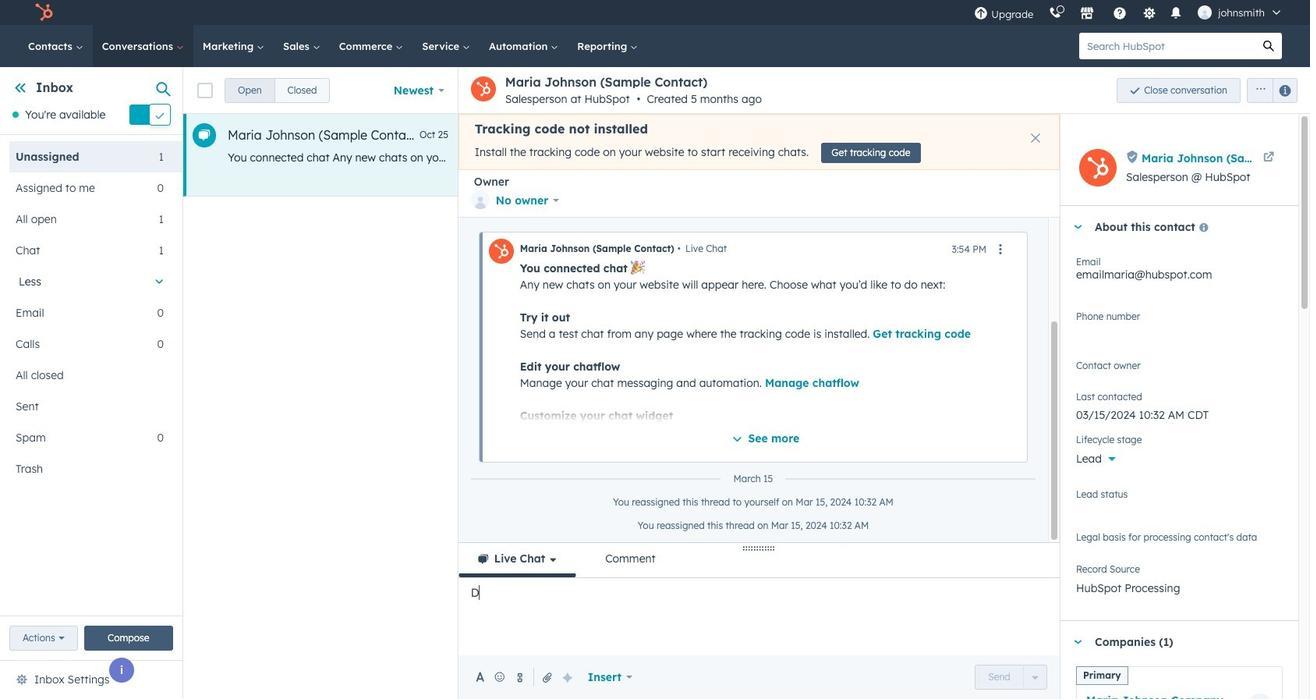 Task type: describe. For each thing, give the bounding box(es) containing it.
Search HubSpot search field
[[1080, 33, 1256, 59]]

live chat from maria johnson (sample contact) with context you connected chat
any new chats on your website will appear here. choose what you'd like to do next:

try it out 
send a test chat from any page where the tracking code is installed: https://app.hubs row
[[183, 114, 1250, 197]]

0 horizontal spatial group
[[225, 78, 330, 103]]

you're available image
[[12, 112, 19, 118]]

2 horizontal spatial group
[[1241, 78, 1298, 103]]

1 horizontal spatial group
[[976, 665, 1048, 690]]



Task type: locate. For each thing, give the bounding box(es) containing it.
caret image
[[1074, 225, 1083, 229], [1074, 640, 1083, 644]]

group
[[225, 78, 330, 103], [1241, 78, 1298, 103], [976, 665, 1048, 690]]

john smith image
[[1199, 5, 1213, 20]]

1 caret image from the top
[[1074, 225, 1083, 229]]

None button
[[225, 78, 275, 103], [274, 78, 330, 103], [225, 78, 275, 103], [274, 78, 330, 103]]

None text field
[[1077, 308, 1283, 339]]

main content
[[183, 67, 1311, 699]]

alert
[[459, 114, 1060, 170]]

0 vertical spatial caret image
[[1074, 225, 1083, 229]]

-- text field
[[1077, 400, 1283, 425]]

1 vertical spatial caret image
[[1074, 640, 1083, 644]]

2 caret image from the top
[[1074, 640, 1083, 644]]

close image
[[1031, 133, 1041, 143]]

menu
[[967, 0, 1292, 25]]

marketplaces image
[[1081, 7, 1095, 21]]



Task type: vqa. For each thing, say whether or not it's contained in the screenshot.
the 'howard n/a' icon
no



